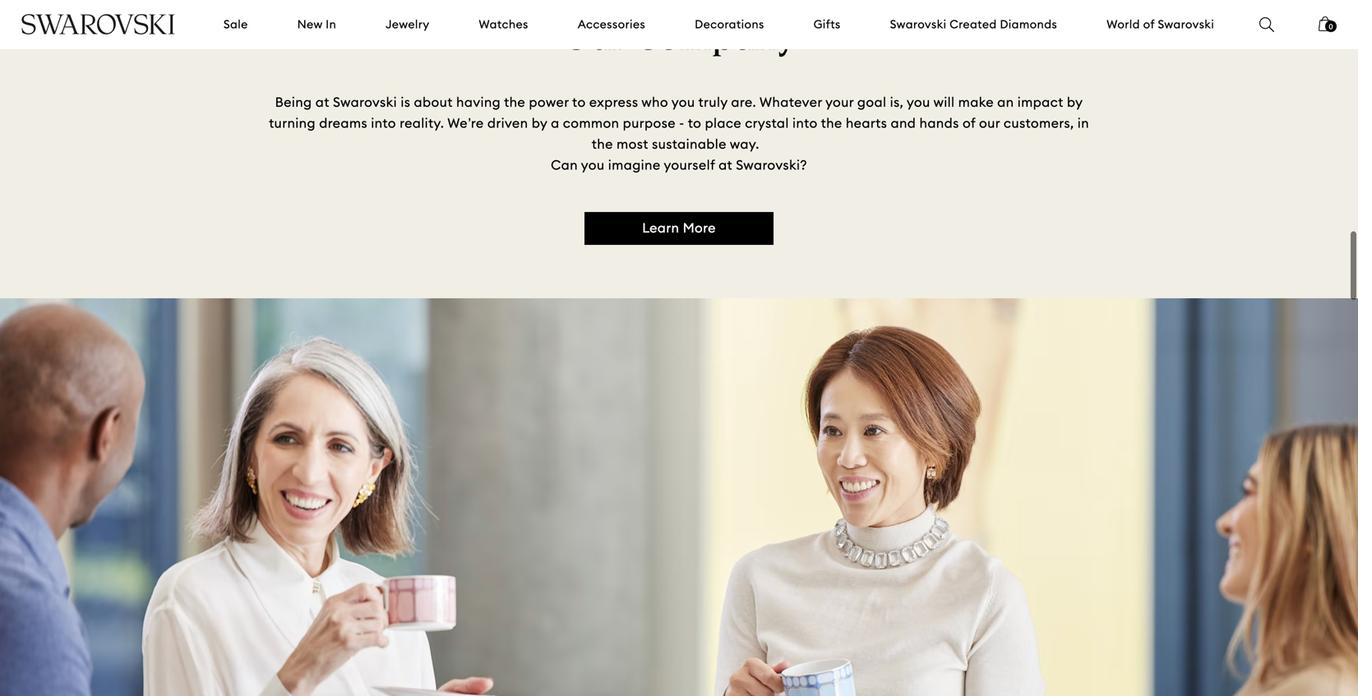 Task type: describe. For each thing, give the bounding box(es) containing it.
hearts
[[846, 115, 887, 132]]

way.
[[730, 136, 759, 153]]

yourself
[[664, 157, 715, 174]]

watches link
[[479, 16, 528, 33]]

swarovski for world of swarovski
[[1158, 17, 1214, 32]]

our
[[979, 115, 1000, 132]]

created
[[950, 17, 997, 32]]

our
[[563, 21, 625, 60]]

2 vertical spatial the
[[592, 136, 613, 153]]

and
[[891, 115, 916, 132]]

swarovski created diamonds
[[890, 17, 1057, 32]]

our company
[[563, 21, 795, 60]]

imagine
[[608, 157, 661, 174]]

impact
[[1017, 94, 1063, 111]]

learn more link
[[584, 212, 774, 245]]

1 horizontal spatial to
[[688, 115, 701, 132]]

in
[[1078, 115, 1089, 132]]

being at swarovski is about having the power to express who you truly are. whatever your goal is, you will make an impact by turning dreams into reality. we're driven by a common purpose - to place crystal into the hearts and hands of our customers, in the most sustainable way. can you imagine yourself at swarovski?
[[269, 94, 1089, 174]]

1 into from the left
[[371, 115, 396, 132]]

driven
[[487, 115, 528, 132]]

goal
[[857, 94, 886, 111]]

crystal
[[745, 115, 789, 132]]

accessories link
[[578, 16, 645, 33]]

new
[[297, 17, 323, 32]]

whatever
[[759, 94, 822, 111]]

place
[[705, 115, 741, 132]]

swarovski for being at swarovski is about having the power to express who you truly are. whatever your goal is, you will make an impact by turning dreams into reality. we're driven by a common purpose - to place crystal into the hearts and hands of our customers, in the most sustainable way. can you imagine yourself at swarovski?
[[333, 94, 397, 111]]

swarovski?
[[736, 157, 807, 174]]

0
[[1329, 22, 1333, 31]]

world
[[1107, 17, 1140, 32]]

1 horizontal spatial of
[[1143, 17, 1155, 32]]

truly
[[698, 94, 728, 111]]

0 horizontal spatial to
[[572, 94, 586, 111]]

1 horizontal spatial at
[[719, 157, 732, 174]]

customers,
[[1004, 115, 1074, 132]]

who
[[642, 94, 668, 111]]

0 link
[[1319, 15, 1337, 43]]

sustainable
[[652, 136, 727, 153]]

1 vertical spatial by
[[532, 115, 547, 132]]

world of swarovski
[[1107, 17, 1214, 32]]

accessories
[[578, 17, 645, 32]]

make
[[958, 94, 994, 111]]

will
[[934, 94, 955, 111]]

are.
[[731, 94, 756, 111]]

a
[[551, 115, 559, 132]]

reality.
[[400, 115, 444, 132]]

dreams
[[319, 115, 367, 132]]

cart-mobile image image
[[1319, 16, 1332, 31]]

gifts
[[814, 17, 841, 32]]

turning
[[269, 115, 316, 132]]

being
[[275, 94, 312, 111]]



Task type: vqa. For each thing, say whether or not it's contained in the screenshot.
bottom Discover
no



Task type: locate. For each thing, give the bounding box(es) containing it.
2 into from the left
[[792, 115, 818, 132]]

0 vertical spatial to
[[572, 94, 586, 111]]

swarovski up dreams
[[333, 94, 397, 111]]

to up common
[[572, 94, 586, 111]]

2 horizontal spatial the
[[821, 115, 842, 132]]

power
[[529, 94, 569, 111]]

decorations link
[[695, 16, 764, 33]]

2 horizontal spatial swarovski
[[1158, 17, 1214, 32]]

by
[[1067, 94, 1083, 111], [532, 115, 547, 132]]

1 horizontal spatial swarovski
[[890, 17, 947, 32]]

of
[[1143, 17, 1155, 32], [963, 115, 976, 132]]

to right the - on the right of page
[[688, 115, 701, 132]]

1 vertical spatial at
[[719, 157, 732, 174]]

into
[[371, 115, 396, 132], [792, 115, 818, 132]]

sale link
[[223, 16, 248, 33]]

swarovski inside the being at swarovski is about having the power to express who you truly are. whatever your goal is, you will make an impact by turning dreams into reality. we're driven by a common purpose - to place crystal into the hearts and hands of our customers, in the most sustainable way. can you imagine yourself at swarovski?
[[333, 94, 397, 111]]

gifts link
[[814, 16, 841, 33]]

purpose
[[623, 115, 676, 132]]

learn more
[[642, 220, 716, 236]]

express
[[589, 94, 638, 111]]

you up the - on the right of page
[[671, 94, 695, 111]]

common
[[563, 115, 619, 132]]

0 vertical spatial by
[[1067, 94, 1083, 111]]

swarovski
[[890, 17, 947, 32], [1158, 17, 1214, 32], [333, 94, 397, 111]]

swarovski image
[[21, 14, 176, 35]]

having
[[456, 94, 501, 111]]

0 horizontal spatial into
[[371, 115, 396, 132]]

1 vertical spatial to
[[688, 115, 701, 132]]

the
[[504, 94, 525, 111], [821, 115, 842, 132], [592, 136, 613, 153]]

0 horizontal spatial you
[[581, 157, 605, 174]]

swarovski created diamonds link
[[890, 16, 1057, 33]]

in
[[326, 17, 336, 32]]

you right is, on the right top of the page
[[907, 94, 930, 111]]

1 horizontal spatial by
[[1067, 94, 1083, 111]]

into left reality.
[[371, 115, 396, 132]]

more
[[683, 220, 716, 236]]

jewelry
[[386, 17, 429, 32]]

world of swarovski link
[[1107, 16, 1214, 33]]

swarovski inside world of swarovski link
[[1158, 17, 1214, 32]]

decorations
[[695, 17, 764, 32]]

the down common
[[592, 136, 613, 153]]

learn
[[642, 220, 679, 236]]

0 horizontal spatial at
[[315, 94, 329, 111]]

0 horizontal spatial of
[[963, 115, 976, 132]]

1 vertical spatial of
[[963, 115, 976, 132]]

of left our
[[963, 115, 976, 132]]

company
[[634, 21, 795, 60]]

0 horizontal spatial swarovski
[[333, 94, 397, 111]]

0 vertical spatial at
[[315, 94, 329, 111]]

the down your
[[821, 115, 842, 132]]

an
[[997, 94, 1014, 111]]

the up driven
[[504, 94, 525, 111]]

hands
[[919, 115, 959, 132]]

most
[[617, 136, 648, 153]]

0 horizontal spatial the
[[504, 94, 525, 111]]

into down whatever
[[792, 115, 818, 132]]

at right being
[[315, 94, 329, 111]]

new in link
[[297, 16, 336, 33]]

sale
[[223, 17, 248, 32]]

0 vertical spatial the
[[504, 94, 525, 111]]

2 horizontal spatial you
[[907, 94, 930, 111]]

swarovski right world
[[1158, 17, 1214, 32]]

can
[[551, 157, 578, 174]]

is,
[[890, 94, 904, 111]]

1 horizontal spatial you
[[671, 94, 695, 111]]

at
[[315, 94, 329, 111], [719, 157, 732, 174]]

swarovski left created
[[890, 17, 947, 32]]

we're
[[447, 115, 484, 132]]

you
[[671, 94, 695, 111], [907, 94, 930, 111], [581, 157, 605, 174]]

is
[[401, 94, 410, 111]]

of right world
[[1143, 17, 1155, 32]]

search image image
[[1259, 17, 1274, 32]]

-
[[679, 115, 685, 132]]

1 vertical spatial the
[[821, 115, 842, 132]]

diamonds
[[1000, 17, 1057, 32]]

you right the can
[[581, 157, 605, 174]]

your
[[825, 94, 854, 111]]

jewelry link
[[386, 16, 429, 33]]

by up in on the right of the page
[[1067, 94, 1083, 111]]

about
[[414, 94, 453, 111]]

0 vertical spatial of
[[1143, 17, 1155, 32]]

by left a
[[532, 115, 547, 132]]

to
[[572, 94, 586, 111], [688, 115, 701, 132]]

0 horizontal spatial by
[[532, 115, 547, 132]]

new in
[[297, 17, 336, 32]]

1 horizontal spatial the
[[592, 136, 613, 153]]

1 horizontal spatial into
[[792, 115, 818, 132]]

of inside the being at swarovski is about having the power to express who you truly are. whatever your goal is, you will make an impact by turning dreams into reality. we're driven by a common purpose - to place crystal into the hearts and hands of our customers, in the most sustainable way. can you imagine yourself at swarovski?
[[963, 115, 976, 132]]

at down way.
[[719, 157, 732, 174]]

watches
[[479, 17, 528, 32]]



